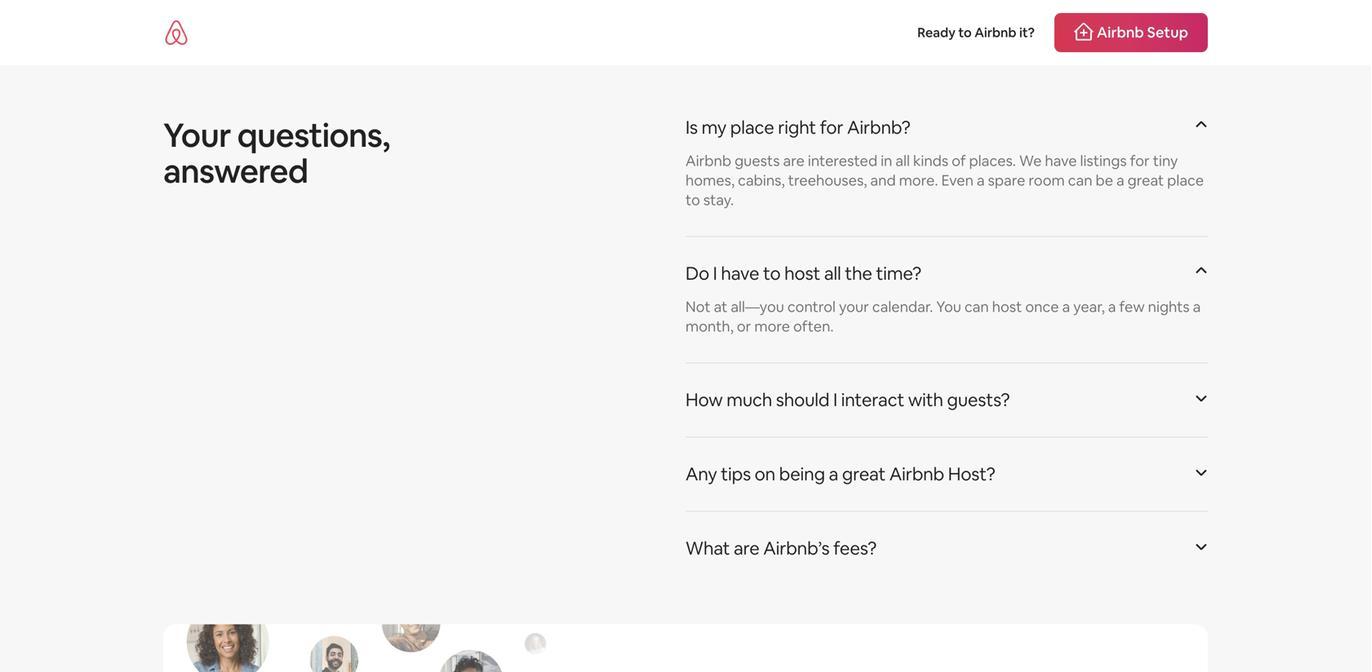 Task type: describe. For each thing, give the bounding box(es) containing it.
can inside not at all—you control your calendar. you can host once a year, a few nights a month, or more often.
[[965, 298, 989, 317]]

what
[[686, 537, 730, 560]]

ready
[[918, 24, 956, 41]]

at
[[714, 298, 728, 317]]

any tips on being a great airbnb host? button
[[686, 451, 1208, 498]]

is
[[686, 116, 698, 139]]

and
[[871, 171, 896, 190]]

a right the be
[[1117, 171, 1125, 190]]

host inside not at all—you control your calendar. you can host once a year, a few nights a month, or more often.
[[992, 298, 1022, 317]]

a right nights
[[1193, 298, 1201, 317]]

all—you
[[731, 298, 784, 317]]

are inside airbnb guests are interested in all kinds of places. we have listings for tiny homes, cabins, treehouses, and more. even a spare room can be a great place to stay.
[[783, 151, 805, 171]]

interact
[[841, 389, 905, 412]]

places.
[[969, 151, 1016, 171]]

guests
[[735, 151, 780, 171]]

your
[[839, 298, 869, 317]]

we
[[1020, 151, 1042, 171]]

ready to airbnb it?
[[918, 24, 1035, 41]]

airbnb inside airbnb guests are interested in all kinds of places. we have listings for tiny homes, cabins, treehouses, and more. even a spare room can be a great place to stay.
[[686, 151, 732, 171]]

homes,
[[686, 171, 735, 190]]

all for kinds
[[896, 151, 910, 171]]

your
[[163, 114, 231, 156]]

is my place right for airbnb? button
[[686, 104, 1208, 151]]

airbnb setup
[[1097, 23, 1189, 42]]

what are airbnb's fees? button
[[686, 525, 1208, 573]]

nights
[[1148, 298, 1190, 317]]

airbnb inside 'dropdown button'
[[890, 463, 945, 486]]

airbnb's
[[764, 537, 830, 560]]

year,
[[1074, 298, 1105, 317]]

all for the
[[824, 262, 841, 285]]

your questions, answered
[[163, 114, 390, 192]]

do i have to host all the time?
[[686, 262, 922, 285]]

month,
[[686, 317, 734, 336]]

right
[[778, 116, 816, 139]]

being
[[779, 463, 825, 486]]

even
[[942, 171, 974, 190]]

on
[[755, 463, 776, 486]]

guests?
[[947, 389, 1010, 412]]

it?
[[1020, 24, 1035, 41]]

more.
[[899, 171, 938, 190]]

calendar.
[[873, 298, 933, 317]]

time?
[[876, 262, 922, 285]]

great inside airbnb guests are interested in all kinds of places. we have listings for tiny homes, cabins, treehouses, and more. even a spare room can be a great place to stay.
[[1128, 171, 1164, 190]]

stay.
[[704, 191, 734, 210]]

in
[[881, 151, 893, 171]]

airbnb homepage image
[[163, 20, 189, 46]]

be
[[1096, 171, 1114, 190]]

interested
[[808, 151, 878, 171]]

the
[[845, 262, 872, 285]]

can inside airbnb guests are interested in all kinds of places. we have listings for tiny homes, cabins, treehouses, and more. even a spare room can be a great place to stay.
[[1068, 171, 1093, 190]]

tips
[[721, 463, 751, 486]]



Task type: vqa. For each thing, say whether or not it's contained in the screenshot.
Nature and outdoors Button
no



Task type: locate. For each thing, give the bounding box(es) containing it.
i inside dropdown button
[[834, 389, 838, 412]]

1 horizontal spatial i
[[834, 389, 838, 412]]

questions,
[[237, 114, 390, 156]]

often.
[[794, 317, 834, 336]]

1 vertical spatial have
[[721, 262, 760, 285]]

a inside 'dropdown button'
[[829, 463, 839, 486]]

airbnb guests are interested in all kinds of places. we have listings for tiny homes, cabins, treehouses, and more. even a spare room can be a great place to stay.
[[686, 151, 1204, 210]]

any tips on being a great airbnb host?
[[686, 463, 996, 486]]

airbnb
[[1097, 23, 1144, 42], [975, 24, 1017, 41], [686, 151, 732, 171], [890, 463, 945, 486]]

cabins,
[[738, 171, 785, 190]]

have up all—you
[[721, 262, 760, 285]]

0 horizontal spatial to
[[686, 191, 700, 210]]

1 horizontal spatial place
[[1168, 171, 1204, 190]]

1 horizontal spatial are
[[783, 151, 805, 171]]

0 vertical spatial great
[[1128, 171, 1164, 190]]

should
[[776, 389, 830, 412]]

place inside dropdown button
[[730, 116, 774, 139]]

0 vertical spatial for
[[820, 116, 844, 139]]

i inside dropdown button
[[713, 262, 717, 285]]

to right 'ready' on the top right
[[959, 24, 972, 41]]

of
[[952, 151, 966, 171]]

have up room
[[1045, 151, 1077, 171]]

0 vertical spatial can
[[1068, 171, 1093, 190]]

1 vertical spatial i
[[834, 389, 838, 412]]

0 horizontal spatial great
[[842, 463, 886, 486]]

0 horizontal spatial all
[[824, 262, 841, 285]]

you
[[937, 298, 962, 317]]

not
[[686, 298, 711, 317]]

all inside airbnb guests are interested in all kinds of places. we have listings for tiny homes, cabins, treehouses, and more. even a spare room can be a great place to stay.
[[896, 151, 910, 171]]

listings
[[1080, 151, 1127, 171]]

how
[[686, 389, 723, 412]]

place down tiny
[[1168, 171, 1204, 190]]

great
[[1128, 171, 1164, 190], [842, 463, 886, 486]]

place
[[730, 116, 774, 139], [1168, 171, 1204, 190]]

host inside dropdown button
[[785, 262, 821, 285]]

1 horizontal spatial to
[[763, 262, 781, 285]]

to
[[959, 24, 972, 41], [686, 191, 700, 210], [763, 262, 781, 285]]

have inside airbnb guests are interested in all kinds of places. we have listings for tiny homes, cabins, treehouses, and more. even a spare room can be a great place to stay.
[[1045, 151, 1077, 171]]

all right in at the top of page
[[896, 151, 910, 171]]

0 vertical spatial all
[[896, 151, 910, 171]]

i right should
[[834, 389, 838, 412]]

to inside dropdown button
[[763, 262, 781, 285]]

1 horizontal spatial for
[[1130, 151, 1150, 171]]

0 vertical spatial to
[[959, 24, 972, 41]]

how much should i interact with guests? button
[[686, 377, 1208, 424]]

to left the stay.
[[686, 191, 700, 210]]

1 vertical spatial are
[[734, 537, 760, 560]]

a down places.
[[977, 171, 985, 190]]

a left few
[[1108, 298, 1116, 317]]

can
[[1068, 171, 1093, 190], [965, 298, 989, 317]]

a right being
[[829, 463, 839, 486]]

0 vertical spatial are
[[783, 151, 805, 171]]

0 horizontal spatial can
[[965, 298, 989, 317]]

1 vertical spatial can
[[965, 298, 989, 317]]

can left the be
[[1068, 171, 1093, 190]]

0 horizontal spatial for
[[820, 116, 844, 139]]

great right being
[[842, 463, 886, 486]]

airbnb left it?
[[975, 24, 1017, 41]]

how much should i interact with guests?
[[686, 389, 1010, 412]]

room
[[1029, 171, 1065, 190]]

answered
[[163, 150, 308, 192]]

0 horizontal spatial i
[[713, 262, 717, 285]]

are right what on the bottom of page
[[734, 537, 760, 560]]

a left year,
[[1062, 298, 1070, 317]]

1 vertical spatial to
[[686, 191, 700, 210]]

airbnb?
[[847, 116, 911, 139]]

any
[[686, 463, 717, 486]]

to up all—you
[[763, 262, 781, 285]]

spare
[[988, 171, 1026, 190]]

1 horizontal spatial host
[[992, 298, 1022, 317]]

do i have to host all the time? button
[[686, 250, 1208, 298]]

few
[[1120, 298, 1145, 317]]

host up control
[[785, 262, 821, 285]]

1 vertical spatial host
[[992, 298, 1022, 317]]

place up guests
[[730, 116, 774, 139]]

have inside dropdown button
[[721, 262, 760, 285]]

treehouses,
[[788, 171, 867, 190]]

host?
[[948, 463, 996, 486]]

for
[[820, 116, 844, 139], [1130, 151, 1150, 171]]

what are airbnb's fees?
[[686, 537, 877, 560]]

setup
[[1148, 23, 1189, 42]]

all left the
[[824, 262, 841, 285]]

are inside dropdown button
[[734, 537, 760, 560]]

airbnb inside 'link'
[[1097, 23, 1144, 42]]

once
[[1026, 298, 1059, 317]]

1 vertical spatial all
[[824, 262, 841, 285]]

much
[[727, 389, 772, 412]]

i
[[713, 262, 717, 285], [834, 389, 838, 412]]

0 horizontal spatial place
[[730, 116, 774, 139]]

my
[[702, 116, 727, 139]]

place inside airbnb guests are interested in all kinds of places. we have listings for tiny homes, cabins, treehouses, and more. even a spare room can be a great place to stay.
[[1168, 171, 1204, 190]]

more
[[755, 317, 790, 336]]

not at all—you control your calendar. you can host once a year, a few nights a month, or more often.
[[686, 298, 1201, 336]]

host
[[785, 262, 821, 285], [992, 298, 1022, 317]]

kinds
[[913, 151, 949, 171]]

1 vertical spatial for
[[1130, 151, 1150, 171]]

all
[[896, 151, 910, 171], [824, 262, 841, 285]]

to inside airbnb guests are interested in all kinds of places. we have listings for tiny homes, cabins, treehouses, and more. even a spare room can be a great place to stay.
[[686, 191, 700, 210]]

host left once
[[992, 298, 1022, 317]]

airbnb left host?
[[890, 463, 945, 486]]

0 vertical spatial have
[[1045, 151, 1077, 171]]

great down tiny
[[1128, 171, 1164, 190]]

for inside is my place right for airbnb? dropdown button
[[820, 116, 844, 139]]

1 horizontal spatial all
[[896, 151, 910, 171]]

fees?
[[834, 537, 877, 560]]

0 vertical spatial place
[[730, 116, 774, 139]]

airbnb up the homes,
[[686, 151, 732, 171]]

is my place right for airbnb?
[[686, 116, 911, 139]]

are down right
[[783, 151, 805, 171]]

0 horizontal spatial host
[[785, 262, 821, 285]]

0 horizontal spatial have
[[721, 262, 760, 285]]

with
[[908, 389, 944, 412]]

have
[[1045, 151, 1077, 171], [721, 262, 760, 285]]

airbnb setup link
[[1055, 13, 1208, 52]]

or
[[737, 317, 751, 336]]

for left tiny
[[1130, 151, 1150, 171]]

a
[[977, 171, 985, 190], [1117, 171, 1125, 190], [1062, 298, 1070, 317], [1108, 298, 1116, 317], [1193, 298, 1201, 317], [829, 463, 839, 486]]

0 vertical spatial i
[[713, 262, 717, 285]]

1 horizontal spatial can
[[1068, 171, 1093, 190]]

for inside airbnb guests are interested in all kinds of places. we have listings for tiny homes, cabins, treehouses, and more. even a spare room can be a great place to stay.
[[1130, 151, 1150, 171]]

1 vertical spatial place
[[1168, 171, 1204, 190]]

2 vertical spatial to
[[763, 262, 781, 285]]

all inside dropdown button
[[824, 262, 841, 285]]

1 vertical spatial great
[[842, 463, 886, 486]]

airbnb left setup
[[1097, 23, 1144, 42]]

2 horizontal spatial to
[[959, 24, 972, 41]]

0 vertical spatial host
[[785, 262, 821, 285]]

great inside 'dropdown button'
[[842, 463, 886, 486]]

0 horizontal spatial are
[[734, 537, 760, 560]]

1 horizontal spatial great
[[1128, 171, 1164, 190]]

i right do
[[713, 262, 717, 285]]

for right right
[[820, 116, 844, 139]]

tiny
[[1153, 151, 1178, 171]]

are
[[783, 151, 805, 171], [734, 537, 760, 560]]

do
[[686, 262, 709, 285]]

control
[[788, 298, 836, 317]]

1 horizontal spatial have
[[1045, 151, 1077, 171]]

can right you
[[965, 298, 989, 317]]



